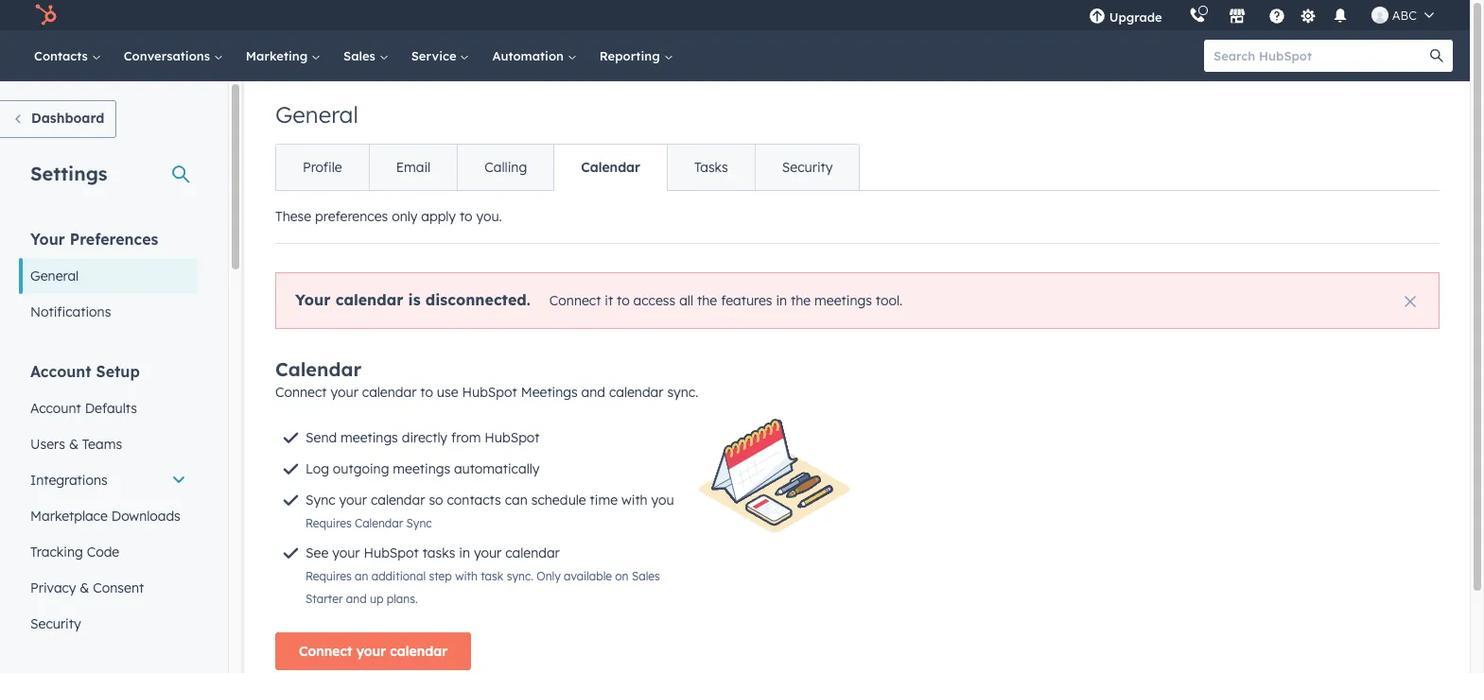 Task type: vqa. For each thing, say whether or not it's contained in the screenshot.
with in See your HubSpot tasks in your calendar Requires an additional step with task sync. Only available on Sales Starter and up plans.
yes



Task type: describe. For each thing, give the bounding box(es) containing it.
connect for connect your calendar
[[299, 643, 353, 661]]

your for see
[[332, 545, 360, 562]]

tasks
[[695, 159, 728, 176]]

conversations link
[[112, 30, 235, 81]]

calendar inside 'see your hubspot tasks in your calendar requires an additional step with task sync. only available on sales starter and up plans.'
[[506, 545, 560, 562]]

users & teams link
[[19, 427, 198, 463]]

up
[[370, 592, 384, 607]]

can
[[505, 492, 528, 509]]

preferences
[[315, 208, 388, 225]]

automatically
[[454, 461, 540, 478]]

& for privacy
[[80, 580, 89, 597]]

abc button
[[1361, 0, 1446, 30]]

all
[[680, 292, 694, 309]]

calendar inside button
[[390, 643, 448, 661]]

from
[[451, 430, 481, 447]]

sync. inside 'see your hubspot tasks in your calendar requires an additional step with task sync. only available on sales starter and up plans.'
[[507, 570, 534, 584]]

calendar inside sync your calendar so contacts can schedule time with you requires calendar sync
[[355, 517, 403, 531]]

marketplace downloads
[[30, 508, 181, 525]]

connect it to access all the features in the meetings tool.
[[550, 292, 903, 309]]

hubspot inside 'see your hubspot tasks in your calendar requires an additional step with task sync. only available on sales starter and up plans.'
[[364, 545, 419, 562]]

hubspot image
[[34, 4, 57, 26]]

users & teams
[[30, 436, 122, 453]]

your up task
[[474, 545, 502, 562]]

your for connect
[[356, 643, 386, 661]]

tracking code link
[[19, 535, 198, 571]]

upgrade image
[[1089, 9, 1106, 26]]

automation link
[[481, 30, 588, 81]]

teams
[[82, 436, 122, 453]]

in inside the your calendar is disconnected. alert
[[776, 292, 787, 309]]

contacts
[[34, 48, 92, 63]]

send meetings directly from hubspot
[[306, 430, 540, 447]]

features
[[721, 292, 773, 309]]

help button
[[1261, 0, 1293, 30]]

account setup element
[[19, 361, 198, 643]]

0 vertical spatial security link
[[755, 145, 860, 190]]

tasks
[[423, 545, 456, 562]]

privacy
[[30, 580, 76, 597]]

only
[[537, 570, 561, 584]]

task
[[481, 570, 504, 584]]

& for users
[[69, 436, 78, 453]]

marketplace downloads link
[[19, 499, 198, 535]]

your for your calendar is disconnected.
[[295, 291, 331, 309]]

see
[[306, 545, 329, 562]]

an
[[355, 570, 368, 584]]

calendar right meetings
[[609, 384, 664, 401]]

1 vertical spatial hubspot
[[485, 430, 540, 447]]

tracking code
[[30, 544, 119, 561]]

automation
[[492, 48, 568, 63]]

calendar up send meetings directly from hubspot at bottom left
[[362, 384, 417, 401]]

code
[[87, 544, 119, 561]]

time
[[590, 492, 618, 509]]

account for account defaults
[[30, 400, 81, 417]]

privacy & consent link
[[19, 571, 198, 607]]

you
[[652, 492, 674, 509]]

disconnected.
[[426, 291, 531, 309]]

you.
[[476, 208, 502, 225]]

these preferences only apply to you.
[[275, 208, 502, 225]]

reporting link
[[588, 30, 685, 81]]

account setup
[[30, 362, 140, 381]]

calendar for calendar connect your calendar to use hubspot meetings and calendar sync.
[[275, 358, 362, 381]]

profile
[[303, 159, 342, 176]]

log
[[306, 461, 329, 478]]

integrations
[[30, 472, 108, 489]]

0 horizontal spatial security link
[[19, 607, 198, 643]]

conversations
[[124, 48, 214, 63]]

connect your calendar
[[299, 643, 448, 661]]

to for calendar
[[420, 384, 433, 401]]

search button
[[1421, 40, 1454, 72]]

settings link
[[1297, 5, 1321, 25]]

requires inside 'see your hubspot tasks in your calendar requires an additional step with task sync. only available on sales starter and up plans.'
[[306, 570, 352, 584]]

your calendar is disconnected.
[[295, 291, 531, 309]]

upgrade
[[1110, 9, 1163, 25]]

tasks link
[[667, 145, 755, 190]]

contacts link
[[23, 30, 112, 81]]

requires inside sync your calendar so contacts can schedule time with you requires calendar sync
[[306, 517, 352, 531]]

so
[[429, 492, 443, 509]]

calendar inside sync your calendar so contacts can schedule time with you requires calendar sync
[[371, 492, 425, 509]]

calling icon button
[[1182, 3, 1214, 27]]

calendar link
[[554, 145, 667, 190]]

is
[[408, 291, 421, 309]]

downloads
[[111, 508, 181, 525]]

sync. inside calendar connect your calendar to use hubspot meetings and calendar sync.
[[668, 384, 699, 401]]

defaults
[[85, 400, 137, 417]]

on
[[615, 570, 629, 584]]

preferences
[[70, 230, 158, 249]]

schedule
[[532, 492, 586, 509]]

settings image
[[1300, 8, 1317, 25]]

additional
[[372, 570, 426, 584]]

profile link
[[276, 145, 369, 190]]

close image
[[1405, 296, 1417, 308]]

hubspot link
[[23, 4, 71, 26]]



Task type: locate. For each thing, give the bounding box(es) containing it.
and inside calendar connect your calendar to use hubspot meetings and calendar sync.
[[582, 384, 606, 401]]

step
[[429, 570, 452, 584]]

sync. down all
[[668, 384, 699, 401]]

general inside your preferences element
[[30, 268, 79, 285]]

tracking
[[30, 544, 83, 561]]

menu
[[1076, 0, 1448, 30]]

your up send
[[331, 384, 359, 401]]

0 vertical spatial &
[[69, 436, 78, 453]]

use
[[437, 384, 459, 401]]

1 vertical spatial sales
[[632, 570, 660, 584]]

connect up send
[[275, 384, 327, 401]]

marketing link
[[235, 30, 332, 81]]

1 horizontal spatial sync
[[406, 517, 432, 531]]

0 horizontal spatial &
[[69, 436, 78, 453]]

and inside 'see your hubspot tasks in your calendar requires an additional step with task sync. only available on sales starter and up plans.'
[[346, 592, 367, 607]]

service link
[[400, 30, 481, 81]]

0 horizontal spatial with
[[455, 570, 478, 584]]

sales
[[344, 48, 379, 63], [632, 570, 660, 584]]

the right all
[[698, 292, 718, 309]]

calendar connect your calendar to use hubspot meetings and calendar sync.
[[275, 358, 699, 401]]

0 horizontal spatial sync.
[[507, 570, 534, 584]]

0 vertical spatial to
[[460, 208, 473, 225]]

sync. right task
[[507, 570, 534, 584]]

reporting
[[600, 48, 664, 63]]

hubspot up automatically
[[485, 430, 540, 447]]

calendar left is
[[336, 291, 404, 309]]

see your hubspot tasks in your calendar requires an additional step with task sync. only available on sales starter and up plans.
[[306, 545, 660, 607]]

sync
[[306, 492, 336, 509], [406, 517, 432, 531]]

2 vertical spatial calendar
[[355, 517, 403, 531]]

1 vertical spatial meetings
[[341, 430, 398, 447]]

marketing
[[246, 48, 311, 63]]

the
[[698, 292, 718, 309], [791, 292, 811, 309]]

access
[[634, 292, 676, 309]]

account
[[30, 362, 91, 381], [30, 400, 81, 417]]

plans.
[[387, 592, 418, 607]]

meetings inside the your calendar is disconnected. alert
[[815, 292, 872, 309]]

navigation
[[275, 144, 861, 191]]

1 vertical spatial general
[[30, 268, 79, 285]]

calling
[[485, 159, 527, 176]]

connect down starter
[[299, 643, 353, 661]]

notifications image
[[1332, 9, 1349, 26]]

contacts
[[447, 492, 501, 509]]

the right features
[[791, 292, 811, 309]]

general
[[275, 100, 359, 129], [30, 268, 79, 285]]

1 vertical spatial and
[[346, 592, 367, 607]]

starter
[[306, 592, 343, 607]]

users
[[30, 436, 65, 453]]

1 horizontal spatial sync.
[[668, 384, 699, 401]]

abc
[[1393, 8, 1418, 23]]

2 vertical spatial connect
[[299, 643, 353, 661]]

email
[[396, 159, 431, 176]]

directly
[[402, 430, 448, 447]]

meetings
[[521, 384, 578, 401]]

0 vertical spatial requires
[[306, 517, 352, 531]]

1 horizontal spatial your
[[295, 291, 331, 309]]

sales left service
[[344, 48, 379, 63]]

security for leftmost security link
[[30, 616, 81, 633]]

with left you
[[622, 492, 648, 509]]

1 account from the top
[[30, 362, 91, 381]]

connect left it
[[550, 292, 601, 309]]

2 horizontal spatial to
[[617, 292, 630, 309]]

0 vertical spatial general
[[275, 100, 359, 129]]

1 vertical spatial calendar
[[275, 358, 362, 381]]

account defaults
[[30, 400, 137, 417]]

requires
[[306, 517, 352, 531], [306, 570, 352, 584]]

account defaults link
[[19, 391, 198, 427]]

& right privacy
[[80, 580, 89, 597]]

1 requires from the top
[[306, 517, 352, 531]]

connect inside alert
[[550, 292, 601, 309]]

in right tasks
[[459, 545, 470, 562]]

to inside the your calendar is disconnected. alert
[[617, 292, 630, 309]]

1 vertical spatial requires
[[306, 570, 352, 584]]

outgoing
[[333, 461, 389, 478]]

0 horizontal spatial security
[[30, 616, 81, 633]]

sales link
[[332, 30, 400, 81]]

1 horizontal spatial in
[[776, 292, 787, 309]]

your inside calendar connect your calendar to use hubspot meetings and calendar sync.
[[331, 384, 359, 401]]

sales right on
[[632, 570, 660, 584]]

your down outgoing
[[339, 492, 367, 509]]

0 vertical spatial your
[[30, 230, 65, 249]]

1 horizontal spatial security
[[782, 159, 833, 176]]

1 vertical spatial security link
[[19, 607, 198, 643]]

1 horizontal spatial security link
[[755, 145, 860, 190]]

meetings
[[815, 292, 872, 309], [341, 430, 398, 447], [393, 461, 451, 478]]

account for account setup
[[30, 362, 91, 381]]

hubspot
[[462, 384, 517, 401], [485, 430, 540, 447], [364, 545, 419, 562]]

2 vertical spatial hubspot
[[364, 545, 419, 562]]

general link
[[19, 258, 198, 294]]

calendar
[[581, 159, 641, 176], [275, 358, 362, 381], [355, 517, 403, 531]]

notifications
[[30, 304, 111, 321]]

apply
[[421, 208, 456, 225]]

with left task
[[455, 570, 478, 584]]

to for these
[[460, 208, 473, 225]]

1 vertical spatial sync
[[406, 517, 432, 531]]

meetings down send meetings directly from hubspot at bottom left
[[393, 461, 451, 478]]

your for sync
[[339, 492, 367, 509]]

0 vertical spatial security
[[782, 159, 833, 176]]

1 vertical spatial with
[[455, 570, 478, 584]]

your inside alert
[[295, 291, 331, 309]]

0 vertical spatial hubspot
[[462, 384, 517, 401]]

& right users
[[69, 436, 78, 453]]

1 vertical spatial in
[[459, 545, 470, 562]]

and
[[582, 384, 606, 401], [346, 592, 367, 607]]

security inside navigation
[[782, 159, 833, 176]]

0 vertical spatial and
[[582, 384, 606, 401]]

notifications link
[[19, 294, 198, 330]]

security inside account setup element
[[30, 616, 81, 633]]

your for your preferences
[[30, 230, 65, 249]]

setup
[[96, 362, 140, 381]]

hubspot up additional
[[364, 545, 419, 562]]

2 account from the top
[[30, 400, 81, 417]]

sync your calendar so contacts can schedule time with you requires calendar sync
[[306, 492, 674, 531]]

0 vertical spatial sync
[[306, 492, 336, 509]]

1 vertical spatial &
[[80, 580, 89, 597]]

0 horizontal spatial the
[[698, 292, 718, 309]]

0 horizontal spatial sales
[[344, 48, 379, 63]]

connect for connect it to access all the features in the meetings tool.
[[550, 292, 601, 309]]

available
[[564, 570, 612, 584]]

integrations button
[[19, 463, 198, 499]]

your calendar is disconnected. alert
[[275, 273, 1440, 329]]

0 vertical spatial account
[[30, 362, 91, 381]]

dashboard
[[31, 110, 104, 127]]

calling icon image
[[1189, 8, 1206, 25]]

your
[[30, 230, 65, 249], [295, 291, 331, 309]]

calendar
[[336, 291, 404, 309], [362, 384, 417, 401], [609, 384, 664, 401], [371, 492, 425, 509], [506, 545, 560, 562], [390, 643, 448, 661]]

menu containing abc
[[1076, 0, 1448, 30]]

your inside sync your calendar so contacts can schedule time with you requires calendar sync
[[339, 492, 367, 509]]

0 vertical spatial sales
[[344, 48, 379, 63]]

service
[[411, 48, 460, 63]]

with
[[622, 492, 648, 509], [455, 570, 478, 584]]

general up notifications
[[30, 268, 79, 285]]

calendar down the plans.
[[390, 643, 448, 661]]

1 horizontal spatial and
[[582, 384, 606, 401]]

with inside sync your calendar so contacts can schedule time with you requires calendar sync
[[622, 492, 648, 509]]

tool.
[[876, 292, 903, 309]]

0 horizontal spatial your
[[30, 230, 65, 249]]

calling link
[[457, 145, 554, 190]]

0 vertical spatial calendar
[[581, 159, 641, 176]]

marketplaces image
[[1229, 9, 1246, 26]]

security for the top security link
[[782, 159, 833, 176]]

& inside users & teams link
[[69, 436, 78, 453]]

2 vertical spatial meetings
[[393, 461, 451, 478]]

in
[[776, 292, 787, 309], [459, 545, 470, 562]]

requires up see
[[306, 517, 352, 531]]

0 horizontal spatial and
[[346, 592, 367, 607]]

1 horizontal spatial to
[[460, 208, 473, 225]]

meetings up outgoing
[[341, 430, 398, 447]]

0 horizontal spatial in
[[459, 545, 470, 562]]

0 vertical spatial sync.
[[668, 384, 699, 401]]

connect your calendar button
[[275, 633, 471, 671]]

it
[[605, 292, 613, 309]]

&
[[69, 436, 78, 453], [80, 580, 89, 597]]

to right it
[[617, 292, 630, 309]]

1 horizontal spatial general
[[275, 100, 359, 129]]

consent
[[93, 580, 144, 597]]

security
[[782, 159, 833, 176], [30, 616, 81, 633]]

2 vertical spatial to
[[420, 384, 433, 401]]

log outgoing meetings automatically
[[306, 461, 540, 478]]

help image
[[1269, 9, 1286, 26]]

general up profile
[[275, 100, 359, 129]]

to
[[460, 208, 473, 225], [617, 292, 630, 309], [420, 384, 433, 401]]

brad klo image
[[1372, 7, 1389, 24]]

1 vertical spatial to
[[617, 292, 630, 309]]

search image
[[1431, 49, 1444, 62]]

Search HubSpot search field
[[1205, 40, 1436, 72]]

hubspot inside calendar connect your calendar to use hubspot meetings and calendar sync.
[[462, 384, 517, 401]]

to left you.
[[460, 208, 473, 225]]

1 vertical spatial connect
[[275, 384, 327, 401]]

1 horizontal spatial with
[[622, 492, 648, 509]]

1 horizontal spatial sales
[[632, 570, 660, 584]]

navigation containing profile
[[275, 144, 861, 191]]

connect
[[550, 292, 601, 309], [275, 384, 327, 401], [299, 643, 353, 661]]

sync down log
[[306, 492, 336, 509]]

marketplaces button
[[1218, 0, 1257, 30]]

calendar for calendar
[[581, 159, 641, 176]]

1 vertical spatial account
[[30, 400, 81, 417]]

0 vertical spatial connect
[[550, 292, 601, 309]]

hubspot right the use
[[462, 384, 517, 401]]

calendar inside calendar connect your calendar to use hubspot meetings and calendar sync.
[[275, 358, 362, 381]]

only
[[392, 208, 418, 225]]

account up account defaults in the bottom left of the page
[[30, 362, 91, 381]]

in inside 'see your hubspot tasks in your calendar requires an additional step with task sync. only available on sales starter and up plans.'
[[459, 545, 470, 562]]

sync down the so
[[406, 517, 432, 531]]

to left the use
[[420, 384, 433, 401]]

1 the from the left
[[698, 292, 718, 309]]

sales inside 'see your hubspot tasks in your calendar requires an additional step with task sync. only available on sales starter and up plans.'
[[632, 570, 660, 584]]

connect inside button
[[299, 643, 353, 661]]

account up users
[[30, 400, 81, 417]]

0 horizontal spatial sync
[[306, 492, 336, 509]]

marketplace
[[30, 508, 108, 525]]

1 vertical spatial security
[[30, 616, 81, 633]]

requires up starter
[[306, 570, 352, 584]]

0 vertical spatial in
[[776, 292, 787, 309]]

1 vertical spatial your
[[295, 291, 331, 309]]

email link
[[369, 145, 457, 190]]

and left up
[[346, 592, 367, 607]]

to inside calendar connect your calendar to use hubspot meetings and calendar sync.
[[420, 384, 433, 401]]

your up an
[[332, 545, 360, 562]]

your inside button
[[356, 643, 386, 661]]

calendar inside calendar link
[[581, 159, 641, 176]]

1 vertical spatial sync.
[[507, 570, 534, 584]]

your preferences
[[30, 230, 158, 249]]

0 vertical spatial with
[[622, 492, 648, 509]]

your left preferences
[[30, 230, 65, 249]]

1 horizontal spatial the
[[791, 292, 811, 309]]

notifications button
[[1325, 0, 1357, 30]]

and right meetings
[[582, 384, 606, 401]]

your down these
[[295, 291, 331, 309]]

2 the from the left
[[791, 292, 811, 309]]

with inside 'see your hubspot tasks in your calendar requires an additional step with task sync. only available on sales starter and up plans.'
[[455, 570, 478, 584]]

& inside privacy & consent link
[[80, 580, 89, 597]]

0 horizontal spatial to
[[420, 384, 433, 401]]

your down up
[[356, 643, 386, 661]]

1 horizontal spatial &
[[80, 580, 89, 597]]

0 vertical spatial meetings
[[815, 292, 872, 309]]

calendar up only
[[506, 545, 560, 562]]

calendar left the so
[[371, 492, 425, 509]]

calendar inside alert
[[336, 291, 404, 309]]

in right features
[[776, 292, 787, 309]]

connect inside calendar connect your calendar to use hubspot meetings and calendar sync.
[[275, 384, 327, 401]]

these
[[275, 208, 311, 225]]

meetings left tool.
[[815, 292, 872, 309]]

your preferences element
[[19, 229, 198, 330]]

dashboard link
[[0, 100, 117, 138]]

0 horizontal spatial general
[[30, 268, 79, 285]]

2 requires from the top
[[306, 570, 352, 584]]



